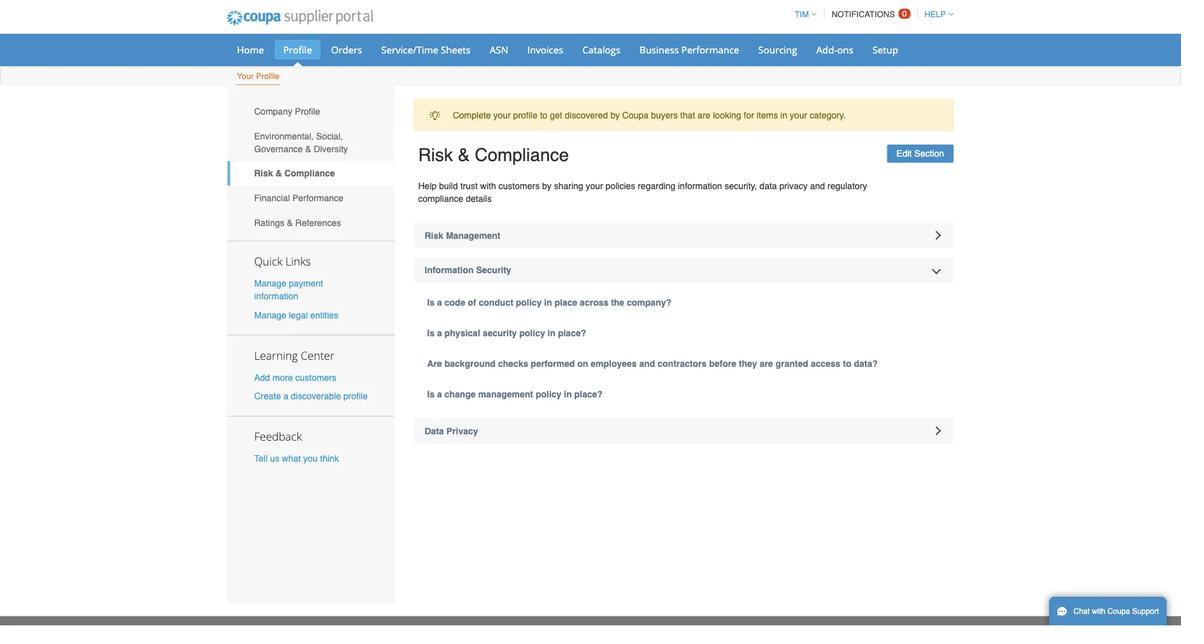 Task type: locate. For each thing, give the bounding box(es) containing it.
compliance up financial performance link
[[285, 168, 335, 179]]

in up the performed
[[548, 328, 556, 338]]

profile right your
[[256, 71, 280, 81]]

1 horizontal spatial performance
[[682, 43, 740, 56]]

add-ons link
[[809, 40, 862, 59]]

2 horizontal spatial your
[[790, 110, 808, 120]]

1 vertical spatial compliance
[[285, 168, 335, 179]]

1 horizontal spatial information
[[678, 181, 723, 191]]

2 vertical spatial policy
[[536, 389, 562, 399]]

navigation containing notifications 0
[[789, 2, 954, 27]]

tell us what you think button
[[254, 452, 339, 465]]

build
[[439, 181, 458, 191]]

buyers
[[651, 110, 678, 120]]

place? down on
[[575, 389, 603, 399]]

information up manage legal entities link
[[254, 291, 298, 302]]

with up details
[[480, 181, 496, 191]]

manage for manage legal entities
[[254, 310, 287, 320]]

environmental, social, governance & diversity
[[254, 131, 348, 154]]

2 vertical spatial is
[[427, 389, 435, 399]]

a left change
[[437, 389, 442, 399]]

manage down quick
[[254, 279, 287, 289]]

2 vertical spatial risk
[[425, 230, 444, 241]]

profile inside complete your profile to get discovered by coupa buyers that are looking for items in your category. alert
[[514, 110, 538, 120]]

home
[[237, 43, 264, 56]]

0 horizontal spatial and
[[640, 359, 655, 369]]

1 vertical spatial are
[[760, 359, 774, 369]]

is
[[427, 297, 435, 308], [427, 328, 435, 338], [427, 389, 435, 399]]

across
[[580, 297, 609, 308]]

with right chat
[[1092, 607, 1106, 616]]

to left data?
[[843, 359, 852, 369]]

your left 'category.' on the top of page
[[790, 110, 808, 120]]

0 vertical spatial with
[[480, 181, 496, 191]]

is for is a change management policy in place?
[[427, 389, 435, 399]]

0 vertical spatial risk & compliance
[[418, 145, 569, 165]]

risk & compliance up trust
[[418, 145, 569, 165]]

compliance down get
[[475, 145, 569, 165]]

company
[[254, 106, 293, 117]]

performance right business
[[682, 43, 740, 56]]

ratings & references
[[254, 218, 341, 228]]

policy
[[516, 297, 542, 308], [520, 328, 545, 338], [536, 389, 562, 399]]

and right employees
[[640, 359, 655, 369]]

data?
[[854, 359, 878, 369]]

1 horizontal spatial customers
[[499, 181, 540, 191]]

1 vertical spatial by
[[542, 181, 552, 191]]

0 horizontal spatial with
[[480, 181, 496, 191]]

policy for security
[[520, 328, 545, 338]]

policy right conduct
[[516, 297, 542, 308]]

policy for management
[[536, 389, 562, 399]]

1 vertical spatial profile
[[256, 71, 280, 81]]

security
[[476, 265, 512, 275]]

risk & compliance up financial performance
[[254, 168, 335, 179]]

1 horizontal spatial coupa
[[1108, 607, 1131, 616]]

coupa inside alert
[[623, 110, 649, 120]]

manage for manage payment information
[[254, 279, 287, 289]]

coupa left support
[[1108, 607, 1131, 616]]

&
[[305, 144, 311, 154], [458, 145, 470, 165], [276, 168, 282, 179], [287, 218, 293, 228]]

customers up discoverable
[[295, 373, 337, 383]]

chat
[[1074, 607, 1090, 616]]

0 vertical spatial help
[[925, 10, 947, 19]]

information
[[678, 181, 723, 191], [254, 291, 298, 302]]

company profile link
[[228, 99, 395, 124]]

2 vertical spatial profile
[[295, 106, 320, 117]]

references
[[295, 218, 341, 228]]

a left code
[[437, 297, 442, 308]]

by inside help build trust with customers by sharing your policies regarding information security, data privacy and regulatory compliance details
[[542, 181, 552, 191]]

manage inside manage payment information
[[254, 279, 287, 289]]

0 horizontal spatial risk & compliance
[[254, 168, 335, 179]]

place? down place
[[558, 328, 587, 338]]

0 vertical spatial by
[[611, 110, 620, 120]]

1 vertical spatial with
[[1092, 607, 1106, 616]]

& up trust
[[458, 145, 470, 165]]

are right the that
[[698, 110, 711, 120]]

data privacy heading
[[414, 418, 954, 444]]

place?
[[558, 328, 587, 338], [575, 389, 603, 399]]

tell us what you think
[[254, 454, 339, 464]]

performance up references
[[293, 193, 344, 203]]

1 vertical spatial is
[[427, 328, 435, 338]]

place? for is a change management policy in place?
[[575, 389, 603, 399]]

edit
[[897, 149, 912, 159]]

is up are
[[427, 328, 435, 338]]

1 vertical spatial performance
[[293, 193, 344, 203]]

1 horizontal spatial risk & compliance
[[418, 145, 569, 165]]

background
[[445, 359, 496, 369]]

policy down the performed
[[536, 389, 562, 399]]

0 horizontal spatial by
[[542, 181, 552, 191]]

complete
[[453, 110, 491, 120]]

0 horizontal spatial profile
[[344, 391, 368, 401]]

coupa
[[623, 110, 649, 120], [1108, 607, 1131, 616]]

legal
[[289, 310, 308, 320]]

with inside button
[[1092, 607, 1106, 616]]

a right create
[[284, 391, 289, 401]]

add
[[254, 373, 270, 383]]

0 vertical spatial place?
[[558, 328, 587, 338]]

compliance
[[475, 145, 569, 165], [285, 168, 335, 179]]

0 vertical spatial risk
[[418, 145, 453, 165]]

support
[[1133, 607, 1160, 616]]

with
[[480, 181, 496, 191], [1092, 607, 1106, 616]]

1 vertical spatial place?
[[575, 389, 603, 399]]

risk down compliance
[[425, 230, 444, 241]]

with inside help build trust with customers by sharing your policies regarding information security, data privacy and regulatory compliance details
[[480, 181, 496, 191]]

on
[[578, 359, 589, 369]]

profile right discoverable
[[344, 391, 368, 401]]

your right complete
[[494, 110, 511, 120]]

and right privacy
[[811, 181, 826, 191]]

business
[[640, 43, 679, 56]]

risk up financial
[[254, 168, 273, 179]]

risk
[[418, 145, 453, 165], [254, 168, 273, 179], [425, 230, 444, 241]]

environmental, social, governance & diversity link
[[228, 124, 395, 161]]

0 horizontal spatial are
[[698, 110, 711, 120]]

security,
[[725, 181, 758, 191]]

are inside alert
[[698, 110, 711, 120]]

profile left get
[[514, 110, 538, 120]]

is left code
[[427, 297, 435, 308]]

notifications
[[832, 10, 895, 19]]

1 vertical spatial information
[[254, 291, 298, 302]]

is a change management policy in place?
[[427, 389, 603, 399]]

1 vertical spatial help
[[418, 181, 437, 191]]

0 vertical spatial performance
[[682, 43, 740, 56]]

invoices link
[[519, 40, 572, 59]]

are
[[698, 110, 711, 120], [760, 359, 774, 369]]

risk & compliance
[[418, 145, 569, 165], [254, 168, 335, 179]]

0 vertical spatial profile
[[514, 110, 538, 120]]

1 horizontal spatial compliance
[[475, 145, 569, 165]]

help
[[925, 10, 947, 19], [418, 181, 437, 191]]

by left 'sharing'
[[542, 181, 552, 191]]

information inside help build trust with customers by sharing your policies regarding information security, data privacy and regulatory compliance details
[[678, 181, 723, 191]]

1 vertical spatial manage
[[254, 310, 287, 320]]

coupa inside button
[[1108, 607, 1131, 616]]

0 vertical spatial are
[[698, 110, 711, 120]]

us
[[270, 454, 280, 464]]

0 vertical spatial to
[[540, 110, 548, 120]]

policies
[[606, 181, 636, 191]]

is a physical security policy in place?
[[427, 328, 587, 338]]

in right items
[[781, 110, 788, 120]]

regarding
[[638, 181, 676, 191]]

edit section
[[897, 149, 945, 159]]

profile inside company profile link
[[295, 106, 320, 117]]

1 vertical spatial coupa
[[1108, 607, 1131, 616]]

feedback
[[254, 429, 302, 444]]

is for is a physical security policy in place?
[[427, 328, 435, 338]]

1 horizontal spatial by
[[611, 110, 620, 120]]

environmental,
[[254, 131, 314, 141]]

data
[[425, 426, 444, 436]]

information left security,
[[678, 181, 723, 191]]

your
[[494, 110, 511, 120], [790, 110, 808, 120], [586, 181, 603, 191]]

to left get
[[540, 110, 548, 120]]

2 is from the top
[[427, 328, 435, 338]]

place? for is a physical security policy in place?
[[558, 328, 587, 338]]

manage legal entities link
[[254, 310, 339, 320]]

in
[[781, 110, 788, 120], [544, 297, 552, 308], [548, 328, 556, 338], [564, 389, 572, 399]]

code
[[445, 297, 466, 308]]

help inside help build trust with customers by sharing your policies regarding information security, data privacy and regulatory compliance details
[[418, 181, 437, 191]]

& left "diversity"
[[305, 144, 311, 154]]

performance for business performance
[[682, 43, 740, 56]]

0 horizontal spatial coupa
[[623, 110, 649, 120]]

0 horizontal spatial to
[[540, 110, 548, 120]]

0 vertical spatial customers
[[499, 181, 540, 191]]

0 vertical spatial and
[[811, 181, 826, 191]]

2 manage from the top
[[254, 310, 287, 320]]

1 horizontal spatial and
[[811, 181, 826, 191]]

0
[[903, 9, 907, 18]]

risk management heading
[[414, 223, 954, 248]]

are right they
[[760, 359, 774, 369]]

ons
[[838, 43, 854, 56]]

sharing
[[554, 181, 584, 191]]

a left physical
[[437, 328, 442, 338]]

profile link
[[275, 40, 320, 59]]

a
[[437, 297, 442, 308], [437, 328, 442, 338], [437, 389, 442, 399], [284, 391, 289, 401]]

help right the 0
[[925, 10, 947, 19]]

access
[[811, 359, 841, 369]]

0 vertical spatial manage
[[254, 279, 287, 289]]

manage payment information link
[[254, 279, 323, 302]]

risk up build
[[418, 145, 453, 165]]

manage left "legal" at the left
[[254, 310, 287, 320]]

policy right security
[[520, 328, 545, 338]]

think
[[320, 454, 339, 464]]

1 horizontal spatial with
[[1092, 607, 1106, 616]]

performance
[[682, 43, 740, 56], [293, 193, 344, 203]]

a for code
[[437, 297, 442, 308]]

0 horizontal spatial help
[[418, 181, 437, 191]]

0 vertical spatial profile
[[283, 43, 312, 56]]

service/time
[[381, 43, 439, 56]]

quick links
[[254, 254, 311, 269]]

0 vertical spatial is
[[427, 297, 435, 308]]

profile inside your profile link
[[256, 71, 280, 81]]

navigation
[[789, 2, 954, 27]]

change
[[445, 389, 476, 399]]

asn
[[490, 43, 509, 56]]

1 manage from the top
[[254, 279, 287, 289]]

profile down coupa supplier portal image
[[283, 43, 312, 56]]

3 is from the top
[[427, 389, 435, 399]]

financial
[[254, 193, 290, 203]]

1 horizontal spatial your
[[586, 181, 603, 191]]

add-ons
[[817, 43, 854, 56]]

1 horizontal spatial help
[[925, 10, 947, 19]]

0 horizontal spatial performance
[[293, 193, 344, 203]]

help inside navigation
[[925, 10, 947, 19]]

profile inside the profile link
[[283, 43, 312, 56]]

your right 'sharing'
[[586, 181, 603, 191]]

0 vertical spatial information
[[678, 181, 723, 191]]

1 horizontal spatial are
[[760, 359, 774, 369]]

1 vertical spatial policy
[[520, 328, 545, 338]]

by right discovered
[[611, 110, 620, 120]]

notifications 0
[[832, 9, 907, 19]]

1 vertical spatial profile
[[344, 391, 368, 401]]

0 horizontal spatial information
[[254, 291, 298, 302]]

1 is from the top
[[427, 297, 435, 308]]

1 horizontal spatial to
[[843, 359, 852, 369]]

1 vertical spatial customers
[[295, 373, 337, 383]]

coupa left the buyers
[[623, 110, 649, 120]]

what
[[282, 454, 301, 464]]

employees
[[591, 359, 637, 369]]

0 horizontal spatial compliance
[[285, 168, 335, 179]]

0 vertical spatial coupa
[[623, 110, 649, 120]]

chat with coupa support button
[[1050, 597, 1167, 627]]

profile up environmental, social, governance & diversity link
[[295, 106, 320, 117]]

1 vertical spatial and
[[640, 359, 655, 369]]

regulatory
[[828, 181, 868, 191]]

customers left 'sharing'
[[499, 181, 540, 191]]

1 horizontal spatial profile
[[514, 110, 538, 120]]

help up compliance
[[418, 181, 437, 191]]

is left change
[[427, 389, 435, 399]]



Task type: vqa. For each thing, say whether or not it's contained in the screenshot.
THE SHARING
yes



Task type: describe. For each thing, give the bounding box(es) containing it.
are for looking
[[698, 110, 711, 120]]

& right ratings
[[287, 218, 293, 228]]

to inside alert
[[540, 110, 548, 120]]

compliance
[[418, 193, 464, 204]]

complete your profile to get discovered by coupa buyers that are looking for items in your category. alert
[[414, 99, 954, 131]]

business performance
[[640, 43, 740, 56]]

manage payment information
[[254, 279, 323, 302]]

links
[[286, 254, 311, 269]]

catalogs link
[[574, 40, 629, 59]]

a for change
[[437, 389, 442, 399]]

orders
[[331, 43, 362, 56]]

section
[[915, 149, 945, 159]]

1 vertical spatial to
[[843, 359, 852, 369]]

help link
[[919, 10, 954, 19]]

complete your profile to get discovered by coupa buyers that are looking for items in your category.
[[453, 110, 846, 120]]

1 vertical spatial risk
[[254, 168, 273, 179]]

is for is a code of conduct policy in place across the company?
[[427, 297, 435, 308]]

performance for financial performance
[[293, 193, 344, 203]]

risk management
[[425, 230, 501, 241]]

create
[[254, 391, 281, 401]]

home link
[[229, 40, 272, 59]]

physical
[[445, 328, 480, 338]]

your
[[237, 71, 254, 81]]

discoverable
[[291, 391, 341, 401]]

orders link
[[323, 40, 371, 59]]

a for physical
[[437, 328, 442, 338]]

entities
[[310, 310, 339, 320]]

0 horizontal spatial your
[[494, 110, 511, 120]]

looking
[[713, 110, 742, 120]]

setup link
[[865, 40, 907, 59]]

your inside help build trust with customers by sharing your policies regarding information security, data privacy and regulatory compliance details
[[586, 181, 603, 191]]

trust
[[461, 181, 478, 191]]

granted
[[776, 359, 809, 369]]

in down the performed
[[564, 389, 572, 399]]

manage legal entities
[[254, 310, 339, 320]]

that
[[681, 110, 696, 120]]

0 horizontal spatial customers
[[295, 373, 337, 383]]

help for help build trust with customers by sharing your policies regarding information security, data privacy and regulatory compliance details
[[418, 181, 437, 191]]

profile for company profile
[[295, 106, 320, 117]]

sourcing link
[[751, 40, 806, 59]]

sheets
[[441, 43, 471, 56]]

performed
[[531, 359, 575, 369]]

help for help
[[925, 10, 947, 19]]

sourcing
[[759, 43, 798, 56]]

for
[[744, 110, 755, 120]]

a for discoverable
[[284, 391, 289, 401]]

and inside help build trust with customers by sharing your policies regarding information security, data privacy and regulatory compliance details
[[811, 181, 826, 191]]

conduct
[[479, 297, 514, 308]]

create a discoverable profile link
[[254, 391, 368, 401]]

details
[[466, 193, 492, 204]]

risk inside dropdown button
[[425, 230, 444, 241]]

invoices
[[528, 43, 564, 56]]

payment
[[289, 279, 323, 289]]

management
[[446, 230, 501, 241]]

customers inside help build trust with customers by sharing your policies regarding information security, data privacy and regulatory compliance details
[[499, 181, 540, 191]]

ratings
[[254, 218, 285, 228]]

checks
[[498, 359, 529, 369]]

they
[[739, 359, 758, 369]]

more
[[273, 373, 293, 383]]

diversity
[[314, 144, 348, 154]]

service/time sheets link
[[373, 40, 479, 59]]

edit section link
[[887, 145, 954, 163]]

coupa supplier portal image
[[218, 2, 382, 34]]

by inside alert
[[611, 110, 620, 120]]

category.
[[810, 110, 846, 120]]

information security heading
[[414, 257, 954, 283]]

& inside "environmental, social, governance & diversity"
[[305, 144, 311, 154]]

the
[[611, 297, 625, 308]]

of
[[468, 297, 476, 308]]

0 vertical spatial compliance
[[475, 145, 569, 165]]

chat with coupa support
[[1074, 607, 1160, 616]]

you
[[303, 454, 318, 464]]

1 vertical spatial risk & compliance
[[254, 168, 335, 179]]

financial performance
[[254, 193, 344, 203]]

help build trust with customers by sharing your policies regarding information security, data privacy and regulatory compliance details
[[418, 181, 868, 204]]

privacy
[[780, 181, 808, 191]]

business performance link
[[632, 40, 748, 59]]

quick
[[254, 254, 283, 269]]

in left place
[[544, 297, 552, 308]]

information inside manage payment information
[[254, 291, 298, 302]]

data
[[760, 181, 777, 191]]

create a discoverable profile
[[254, 391, 368, 401]]

management
[[478, 389, 534, 399]]

learning
[[254, 348, 298, 363]]

tim
[[795, 10, 809, 19]]

security
[[483, 328, 517, 338]]

place
[[555, 297, 578, 308]]

tell
[[254, 454, 268, 464]]

in inside alert
[[781, 110, 788, 120]]

before
[[710, 359, 737, 369]]

contractors
[[658, 359, 707, 369]]

financial performance link
[[228, 186, 395, 210]]

profile for your profile
[[256, 71, 280, 81]]

your profile link
[[236, 69, 280, 85]]

data privacy button
[[414, 418, 954, 444]]

0 vertical spatial policy
[[516, 297, 542, 308]]

governance
[[254, 144, 303, 154]]

& down governance
[[276, 168, 282, 179]]

add more customers link
[[254, 373, 337, 383]]

company profile
[[254, 106, 320, 117]]

information
[[425, 265, 474, 275]]

setup
[[873, 43, 899, 56]]

are for granted
[[760, 359, 774, 369]]

data privacy
[[425, 426, 478, 436]]



